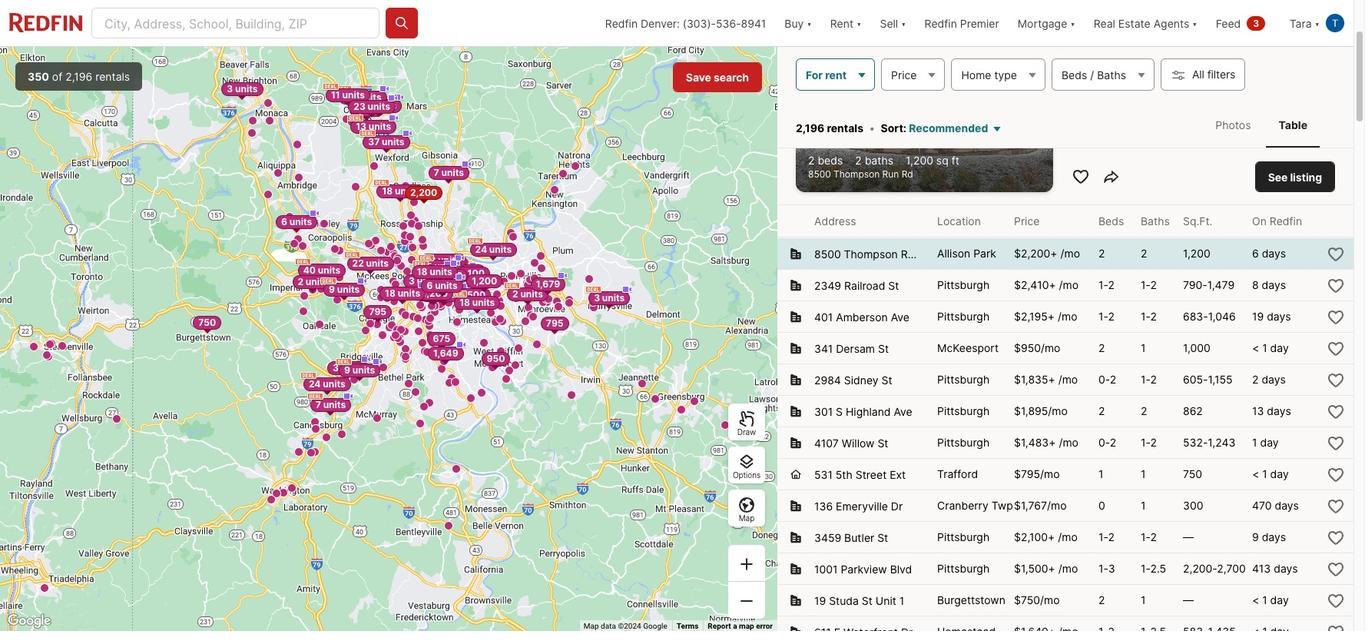 Task type: describe. For each thing, give the bounding box(es) containing it.
1- down 0 on the right of page
[[1099, 530, 1109, 543]]

map data ©2024 google
[[584, 622, 668, 630]]

rd for 8500 thompson run rd allison park
[[924, 247, 937, 260]]

/
[[1091, 68, 1095, 81]]

map button
[[729, 490, 766, 526]]

1,479
[[1208, 278, 1235, 291]]

pittsburgh for $2,100+
[[938, 530, 990, 543]]

1- right the $2,195+ /mo
[[1099, 310, 1109, 323]]

23 units
[[354, 100, 391, 112]]

of
[[52, 70, 62, 83]]

pittsburgh for $1,835+
[[938, 373, 990, 386]]

1,649
[[433, 347, 459, 359]]

/mo for 4107 willow st
[[1059, 436, 1079, 449]]

1- left 790-
[[1141, 278, 1151, 291]]

butler
[[845, 531, 875, 544]]

1- left 605-
[[1141, 373, 1151, 386]]

premier
[[961, 17, 1000, 30]]

s
[[836, 405, 843, 418]]

0-2 for $1,483+ /mo
[[1099, 436, 1117, 449]]

22
[[352, 258, 364, 269]]

allison
[[938, 247, 971, 260]]

days for 605-1,155
[[1262, 373, 1287, 386]]

1,800
[[421, 288, 446, 300]]

40 units
[[303, 264, 341, 276]]

790-1,479
[[1184, 278, 1235, 291]]

address button
[[815, 205, 857, 237]]

1,155
[[1209, 373, 1233, 386]]

report
[[708, 622, 731, 630]]

1 horizontal spatial on redfin
[[1253, 214, 1303, 227]]

1 horizontal spatial 750
[[1184, 467, 1203, 480]]

search
[[714, 71, 749, 84]]

$750
[[1015, 593, 1041, 606]]

pittsburgh for $1,895
[[938, 404, 990, 417]]

home
[[962, 68, 992, 81]]

days for 1,200
[[1263, 247, 1287, 260]]

days for 683-1,046
[[1268, 310, 1292, 323]]

5
[[426, 261, 432, 272]]

$2,410+ /mo
[[1015, 278, 1079, 291]]

8500 thompson run rd
[[809, 168, 914, 180]]

2984
[[815, 373, 841, 386]]

0 vertical spatial on redfin
[[1066, 33, 1109, 44]]

pittsburgh for $1,500+
[[938, 562, 990, 575]]

19 for 19 studa st unit 1
[[815, 594, 826, 607]]

options
[[733, 470, 761, 480]]

0 horizontal spatial 24 units
[[309, 378, 346, 390]]

2,700
[[1218, 562, 1247, 575]]

buy ▾ button
[[776, 0, 821, 46]]

1,243
[[1208, 436, 1236, 449]]

/mo for 8500 thompson run rd
[[1061, 247, 1081, 260]]

1-2 right the $2,195+ /mo
[[1099, 310, 1115, 323]]

ext
[[890, 468, 906, 481]]

sell ▾ button
[[871, 0, 916, 46]]

sq.ft. button
[[1184, 205, 1213, 237]]

1 horizontal spatial 9
[[344, 364, 350, 376]]

0 vertical spatial 2 units
[[450, 265, 481, 277]]

0- for $1,483+ /mo
[[1099, 436, 1110, 449]]

1-2 up "1-2.5"
[[1141, 530, 1157, 543]]

days for 300
[[1275, 499, 1300, 512]]

< 1 day for —
[[1253, 593, 1289, 606]]

/mo up $2,100+ /mo
[[1048, 499, 1067, 512]]

1 horizontal spatial 7
[[434, 166, 439, 178]]

/mo for 3459 butler st
[[1059, 530, 1078, 543]]

burgettstown
[[938, 593, 1006, 606]]

341
[[815, 342, 833, 355]]

1,310
[[439, 270, 463, 282]]

0 horizontal spatial 795
[[369, 306, 387, 317]]

cranberry twp $1,767 /mo
[[938, 499, 1067, 512]]

©2024
[[618, 622, 642, 630]]

22 units
[[352, 258, 389, 269]]

baths inside button
[[1098, 68, 1127, 81]]

rent
[[826, 68, 847, 81]]

1-2 left 605-
[[1141, 373, 1157, 386]]

/mo for 19 studa st unit 1
[[1041, 593, 1060, 606]]

recommended button
[[909, 119, 1007, 137]]

rent ▾ button
[[821, 0, 871, 46]]

1- left '683-'
[[1141, 310, 1151, 323]]

recommended
[[909, 122, 989, 135]]

1 vertical spatial 9 units
[[344, 364, 375, 376]]

/mo for 2984 sidney st
[[1059, 373, 1078, 386]]

$1,835+ /mo
[[1015, 373, 1078, 386]]

pittsburgh for $2,195+
[[938, 310, 990, 323]]

8941
[[741, 17, 767, 30]]

1 horizontal spatial 795
[[546, 317, 564, 329]]

see listing
[[1269, 170, 1323, 183]]

300
[[1184, 499, 1204, 512]]

2.5
[[1151, 562, 1167, 575]]

0 vertical spatial 24 units
[[475, 244, 512, 255]]

tara ▾
[[1290, 17, 1320, 30]]

$1,767
[[1015, 499, 1048, 512]]

605-
[[1184, 373, 1209, 386]]

dr
[[891, 499, 903, 512]]

st for butler
[[878, 531, 889, 544]]

▾ for sell ▾
[[902, 17, 907, 30]]

rent
[[831, 17, 854, 30]]

1- right $2,410+ /mo at the top of the page
[[1099, 278, 1109, 291]]

$2,410+
[[1015, 278, 1057, 291]]

1 horizontal spatial 6 days
[[1253, 247, 1287, 260]]

19 studa st unit 1
[[815, 594, 905, 607]]

9 days
[[1253, 530, 1287, 543]]

401
[[815, 310, 833, 323]]

< for —
[[1253, 593, 1260, 606]]

1 horizontal spatial $2,200+
[[1015, 247, 1058, 260]]

beds / baths
[[1062, 68, 1127, 81]]

/mo for 531 5th street ext
[[1041, 467, 1060, 480]]

mortgage ▾ button
[[1018, 0, 1076, 46]]

1 vertical spatial ave
[[894, 405, 913, 418]]

map for map data ©2024 google
[[584, 622, 599, 630]]

run for 8500 thompson run rd
[[883, 168, 899, 180]]

1-2 left '683-'
[[1141, 310, 1157, 323]]

2,200-2,700 413 days
[[1184, 562, 1299, 575]]

0 horizontal spatial rentals
[[95, 70, 130, 83]]

1- right 1-3
[[1141, 562, 1151, 575]]

1-2 up 1-3
[[1099, 530, 1115, 543]]

1,100 for 1,100
[[472, 275, 496, 287]]

1- left "532-"
[[1141, 436, 1151, 449]]

1001
[[815, 562, 838, 575]]

13 for 13 days
[[1253, 404, 1265, 417]]

days for 790-1,479
[[1262, 278, 1287, 291]]

google image
[[4, 611, 55, 631]]

sq.ft.
[[1184, 214, 1213, 227]]

1-2 left "532-"
[[1141, 436, 1157, 449]]

real estate agents ▾ button
[[1085, 0, 1207, 46]]

1,679
[[536, 279, 560, 290]]

listing
[[1291, 170, 1323, 183]]

$2,100+
[[1015, 530, 1056, 543]]

redfin down see
[[1270, 214, 1303, 227]]

0 vertical spatial $2,200+
[[809, 132, 868, 148]]

user photo image
[[1327, 14, 1345, 32]]

40
[[303, 264, 316, 276]]

1 horizontal spatial 2 units
[[513, 288, 543, 300]]

1- up "1-2.5"
[[1141, 530, 1151, 543]]

on redfin button
[[1253, 205, 1303, 237]]

2,200
[[410, 187, 438, 198]]

see
[[1269, 170, 1288, 183]]

$750 /mo
[[1015, 593, 1060, 606]]

0 vertical spatial $2,200+ /mo
[[809, 132, 894, 148]]

1 day
[[1253, 436, 1279, 449]]

▾ for rent ▾
[[857, 17, 862, 30]]

redfin left denver:
[[606, 17, 638, 30]]

8500 for 8500 thompson run rd
[[809, 168, 831, 180]]

1-3
[[1099, 562, 1116, 575]]

2984 sidney st
[[815, 373, 893, 386]]

23
[[354, 100, 366, 112]]

st for dersam
[[878, 342, 889, 355]]

< for 750
[[1253, 467, 1260, 480]]

location button
[[938, 205, 981, 237]]

$1,500+ /mo
[[1015, 562, 1079, 575]]

/mo for 2349 railroad st
[[1060, 278, 1079, 291]]

home type
[[962, 68, 1018, 81]]



Task type: vqa. For each thing, say whether or not it's contained in the screenshot.
to
no



Task type: locate. For each thing, give the bounding box(es) containing it.
0 vertical spatial map
[[739, 513, 755, 523]]

1 vertical spatial price
[[1015, 214, 1040, 227]]

1,200
[[906, 154, 934, 167], [1184, 247, 1211, 260], [472, 275, 498, 287], [423, 287, 448, 299]]

1 horizontal spatial price button
[[1015, 205, 1040, 237]]

1 vertical spatial rd
[[924, 247, 937, 260]]

/mo up $1,483+ /mo
[[1049, 404, 1068, 417]]

▾ inside sell ▾ dropdown button
[[902, 17, 907, 30]]

st left unit
[[862, 594, 873, 607]]

map for map
[[739, 513, 755, 523]]

beds
[[1062, 68, 1088, 81], [1099, 214, 1125, 227]]

0 horizontal spatial 2,196
[[65, 70, 92, 83]]

1 horizontal spatial baths
[[1141, 214, 1170, 227]]

1-2 right $2,410+ /mo at the top of the page
[[1099, 278, 1115, 291]]

day down '13 days'
[[1261, 436, 1279, 449]]

1 vertical spatial <
[[1253, 467, 1260, 480]]

1 horizontal spatial $2,200+ /mo
[[1015, 247, 1081, 260]]

sq
[[937, 154, 949, 167]]

2,200-
[[1184, 562, 1218, 575]]

0 vertical spatial 19
[[1253, 310, 1265, 323]]

real estate agents ▾
[[1094, 17, 1198, 30]]

0 horizontal spatial $2,200+ /mo
[[809, 132, 894, 148]]

0
[[1099, 499, 1106, 512]]

8500 up 2349
[[815, 247, 841, 260]]

twp
[[992, 499, 1014, 512]]

1 horizontal spatial rentals
[[827, 122, 864, 135]]

▾ inside mortgage ▾ dropdown button
[[1071, 17, 1076, 30]]

0 horizontal spatial baths
[[1098, 68, 1127, 81]]

0 vertical spatial price button
[[882, 58, 946, 91]]

350
[[28, 70, 49, 83]]

$2,200+ up "beds"
[[809, 132, 868, 148]]

rd left "allison"
[[924, 247, 937, 260]]

0 horizontal spatial 24
[[309, 378, 321, 390]]

5 units
[[426, 261, 457, 272]]

street
[[856, 468, 887, 481]]

price button down sell ▾
[[882, 58, 946, 91]]

0 vertical spatial 7
[[434, 166, 439, 178]]

save search
[[686, 71, 749, 84]]

/mo down $1,483+ /mo
[[1041, 467, 1060, 480]]

for rent
[[806, 68, 847, 81]]

< for 1,000
[[1253, 341, 1260, 354]]

8500 for 8500 thompson run rd allison park
[[815, 247, 841, 260]]

st for willow
[[878, 436, 889, 449]]

1 vertical spatial 2,196
[[796, 122, 825, 135]]

beds
[[818, 154, 843, 167]]

/mo right "$2,410+" at right
[[1060, 278, 1079, 291]]

days right 470
[[1275, 499, 1300, 512]]

0 vertical spatial 9
[[329, 284, 335, 295]]

st right sidney
[[882, 373, 893, 386]]

0-2 for $1,835+ /mo
[[1099, 373, 1117, 386]]

< 1 day for 750
[[1253, 467, 1289, 480]]

0 vertical spatial 0-
[[1099, 373, 1110, 386]]

2 inside the 1,100 2 units
[[298, 276, 304, 287]]

1 vertical spatial —
[[1184, 593, 1194, 606]]

12 units
[[426, 254, 461, 266]]

1 vertical spatial 0-2
[[1099, 436, 1117, 449]]

parkview
[[841, 562, 888, 575]]

2 — from the top
[[1184, 593, 1194, 606]]

3 ▾ from the left
[[902, 17, 907, 30]]

map
[[739, 622, 755, 630]]

— down 300
[[1184, 530, 1194, 543]]

1 0-2 from the top
[[1099, 373, 1117, 386]]

studa
[[829, 594, 859, 607]]

1,046
[[1209, 310, 1236, 323]]

▾ inside buy ▾ dropdown button
[[807, 17, 812, 30]]

0 vertical spatial 9 units
[[329, 284, 360, 295]]

1 horizontal spatial on
[[1253, 214, 1267, 227]]

thompson
[[834, 168, 880, 180], [844, 247, 898, 260]]

1-2
[[1099, 278, 1115, 291], [1141, 278, 1157, 291], [1099, 310, 1115, 323], [1141, 310, 1157, 323], [1141, 373, 1157, 386], [1141, 436, 1157, 449], [1099, 530, 1115, 543], [1141, 530, 1157, 543]]

st
[[889, 279, 900, 292], [878, 342, 889, 355], [882, 373, 893, 386], [878, 436, 889, 449], [878, 531, 889, 544], [862, 594, 873, 607]]

home type button
[[952, 58, 1046, 91]]

0 horizontal spatial $2,200+
[[809, 132, 868, 148]]

st right willow
[[878, 436, 889, 449]]

0 vertical spatial rentals
[[95, 70, 130, 83]]

ave right amberson
[[891, 310, 910, 323]]

$1,835+
[[1015, 373, 1056, 386]]

run left "allison"
[[901, 247, 921, 260]]

8500 down 2 beds
[[809, 168, 831, 180]]

on down see listing link
[[1253, 214, 1267, 227]]

1 < from the top
[[1253, 341, 1260, 354]]

beds for beds / baths
[[1062, 68, 1088, 81]]

2 vertical spatial < 1 day
[[1253, 593, 1289, 606]]

map region
[[0, 0, 926, 631]]

1 vertical spatial map
[[584, 622, 599, 630]]

0 vertical spatial run
[[883, 168, 899, 180]]

▾ for buy ▾
[[807, 17, 812, 30]]

1 < 1 day from the top
[[1253, 341, 1289, 354]]

buy ▾
[[785, 17, 812, 30]]

days down the '470 days'
[[1263, 530, 1287, 543]]

4 ▾ from the left
[[1071, 17, 1076, 30]]

/mo up $2,410+ /mo at the top of the page
[[1061, 247, 1081, 260]]

2,196 right "of"
[[65, 70, 92, 83]]

1 horizontal spatial 24
[[475, 244, 487, 255]]

on inside on redfin button
[[1253, 214, 1267, 227]]

for
[[806, 68, 823, 81]]

railroad
[[845, 279, 886, 292]]

< 1 day for 1,000
[[1253, 341, 1289, 354]]

1 vertical spatial $2,200+ /mo
[[1015, 247, 1081, 260]]

a
[[733, 622, 738, 630]]

1 vertical spatial 2 units
[[513, 288, 543, 300]]

< 1 day up the '470 days'
[[1253, 467, 1289, 480]]

$2,200+ /mo up "beds"
[[809, 132, 894, 148]]

0 vertical spatial 7 units
[[434, 166, 464, 178]]

pittsburgh for $1,483+
[[938, 436, 990, 449]]

19 down "8"
[[1253, 310, 1265, 323]]

redfin left premier
[[925, 17, 958, 30]]

days right the '413' on the right bottom
[[1274, 562, 1299, 575]]

1 horizontal spatial 2,196
[[796, 122, 825, 135]]

baths button
[[1141, 205, 1170, 237]]

1 vertical spatial run
[[901, 247, 921, 260]]

< 1 day down the '413' on the right bottom
[[1253, 593, 1289, 606]]

1,100 for 1,100 2 units
[[462, 267, 485, 279]]

1 ▾ from the left
[[807, 17, 812, 30]]

9 units
[[329, 284, 360, 295], [344, 364, 375, 376]]

days for 862
[[1268, 404, 1292, 417]]

day down the '413' on the right bottom
[[1271, 593, 1289, 606]]

750 inside map region
[[198, 317, 216, 328]]

/mo down the $1,500+ /mo
[[1041, 593, 1060, 606]]

/mo for 341 dersam st
[[1041, 341, 1061, 354]]

1-2 left 790-
[[1141, 278, 1157, 291]]

2349 railroad st
[[815, 279, 900, 292]]

2 baths
[[856, 154, 894, 167]]

0 horizontal spatial 750
[[198, 317, 216, 328]]

blvd
[[891, 562, 913, 575]]

1 vertical spatial on redfin
[[1253, 214, 1303, 227]]

report a map error
[[708, 622, 773, 630]]

0 vertical spatial baths
[[1098, 68, 1127, 81]]

day for 750
[[1271, 467, 1289, 480]]

2
[[809, 154, 815, 167], [856, 154, 862, 167], [1099, 247, 1106, 260], [1141, 247, 1148, 260], [450, 265, 456, 277], [298, 276, 304, 287], [1109, 278, 1115, 291], [1151, 278, 1157, 291], [513, 288, 519, 300], [1109, 310, 1115, 323], [1151, 310, 1157, 323], [1099, 341, 1106, 354], [1110, 373, 1117, 386], [1151, 373, 1157, 386], [1253, 373, 1259, 386], [1099, 404, 1106, 417], [1141, 404, 1148, 417], [1110, 436, 1117, 449], [1151, 436, 1157, 449], [1109, 530, 1115, 543], [1151, 530, 1157, 543], [1099, 593, 1106, 606]]

0 horizontal spatial 7 units
[[316, 399, 346, 410]]

▾ right agents
[[1193, 17, 1198, 30]]

see listing button
[[1256, 161, 1336, 192]]

thompson up railroad
[[844, 247, 898, 260]]

/mo for 401 amberson ave
[[1058, 310, 1078, 323]]

2 0-2 from the top
[[1099, 436, 1117, 449]]

1 — from the top
[[1184, 530, 1194, 543]]

2 vertical spatial <
[[1253, 593, 1260, 606]]

13 up 1 day
[[1253, 404, 1265, 417]]

st for sidney
[[882, 373, 893, 386]]

1 vertical spatial 9
[[344, 364, 350, 376]]

13 down 1,767 at the top of page
[[356, 121, 367, 132]]

beds left the /
[[1062, 68, 1088, 81]]

2 vertical spatial 9
[[1253, 530, 1260, 543]]

on redfin down see
[[1253, 214, 1303, 227]]

toggle search results photos view tab
[[1204, 106, 1264, 144]]

1 vertical spatial 24 units
[[309, 378, 346, 390]]

1
[[1141, 341, 1146, 354], [1263, 341, 1268, 354], [1253, 436, 1258, 449], [1099, 467, 1104, 480], [1141, 467, 1146, 480], [1263, 467, 1268, 480], [1141, 499, 1146, 512], [1141, 593, 1146, 606], [1263, 593, 1268, 606], [900, 594, 905, 607]]

$2,100+ /mo
[[1015, 530, 1078, 543]]

City, Address, School, Building, ZIP search field
[[92, 8, 379, 39]]

st right railroad
[[889, 279, 900, 292]]

3 < 1 day from the top
[[1253, 593, 1289, 606]]

5 ▾ from the left
[[1193, 17, 1198, 30]]

▾ inside rent ▾ dropdown button
[[857, 17, 862, 30]]

tab list
[[1188, 103, 1336, 147]]

address
[[815, 214, 857, 227]]

days up the 8 days
[[1263, 247, 1287, 260]]

0- right "$1,835+ /mo"
[[1099, 373, 1110, 386]]

▾ for mortgage ▾
[[1071, 17, 1076, 30]]

days down agents
[[1168, 33, 1189, 44]]

1 vertical spatial 0-
[[1099, 436, 1110, 449]]

1 vertical spatial 24
[[309, 378, 321, 390]]

3459 butler st
[[815, 531, 889, 544]]

all
[[1193, 68, 1205, 81]]

2,196
[[65, 70, 92, 83], [796, 122, 825, 135]]

2 < 1 day from the top
[[1253, 467, 1289, 480]]

1 horizontal spatial 24 units
[[475, 244, 512, 255]]

2 ▾ from the left
[[857, 17, 862, 30]]

map down options
[[739, 513, 755, 523]]

$2,200+ up "$2,410+" at right
[[1015, 247, 1058, 260]]

1 vertical spatial beds
[[1099, 214, 1125, 227]]

1 horizontal spatial beds
[[1099, 214, 1125, 227]]

0 vertical spatial 2,196
[[65, 70, 92, 83]]

/mo for 301 s highland ave
[[1049, 404, 1068, 417]]

1 horizontal spatial 13
[[1253, 404, 1265, 417]]

thompson for 8500 thompson run rd
[[834, 168, 880, 180]]

1,200 up 790-
[[1184, 247, 1211, 260]]

2 beds
[[809, 154, 843, 167]]

< 1 day down the 19 days
[[1253, 341, 1289, 354]]

▾ right rent
[[857, 17, 862, 30]]

1 horizontal spatial 19
[[1253, 310, 1265, 323]]

13 for 13 units
[[356, 121, 367, 132]]

price button
[[882, 58, 946, 91], [1015, 205, 1040, 237]]

6
[[1160, 33, 1165, 44], [281, 216, 287, 227], [1253, 247, 1260, 260], [441, 268, 447, 280], [427, 280, 433, 292]]

pittsburgh for $2,410+
[[938, 278, 990, 291]]

0 vertical spatial 24
[[475, 244, 487, 255]]

buy
[[785, 17, 804, 30]]

0 horizontal spatial rd
[[902, 168, 914, 180]]

units inside the 1,100 2 units
[[306, 276, 328, 287]]

day down the 19 days
[[1271, 341, 1289, 354]]

$795 /mo
[[1015, 467, 1060, 480]]

all filters button
[[1161, 58, 1246, 91]]

on redfin
[[1066, 33, 1109, 44], [1253, 214, 1303, 227]]

1 vertical spatial $2,200+
[[1015, 247, 1058, 260]]

795 down 1,679 at the top left of page
[[546, 317, 564, 329]]

days for —
[[1263, 530, 1287, 543]]

— for 1
[[1184, 593, 1194, 606]]

1,200 down 1,550
[[423, 287, 448, 299]]

1001 parkview blvd
[[815, 562, 913, 575]]

0 vertical spatial price
[[892, 68, 917, 81]]

redfin down real
[[1081, 33, 1109, 44]]

5 pittsburgh from the top
[[938, 436, 990, 449]]

see listing link
[[1256, 161, 1336, 192]]

submit search image
[[394, 15, 410, 31]]

46
[[345, 92, 357, 103]]

rd
[[902, 168, 914, 180], [924, 247, 937, 260]]

▾ inside "real estate agents ▾" link
[[1193, 17, 1198, 30]]

▾ right "sell"
[[902, 17, 907, 30]]

/mo right the '$1,483+'
[[1059, 436, 1079, 449]]

baths
[[1098, 68, 1127, 81], [1141, 214, 1170, 227]]

2 horizontal spatial 9
[[1253, 530, 1260, 543]]

0 horizontal spatial on
[[1066, 33, 1078, 44]]

run down baths on the right of page
[[883, 168, 899, 180]]

1- left "1-2.5"
[[1099, 562, 1109, 575]]

1,200 up 1,500
[[472, 275, 498, 287]]

0- for $1,835+ /mo
[[1099, 373, 1110, 386]]

$2,200+ /mo up $2,410+ /mo at the top of the page
[[1015, 247, 1081, 260]]

1 horizontal spatial run
[[901, 247, 921, 260]]

0 vertical spatial thompson
[[834, 168, 880, 180]]

2 < from the top
[[1253, 467, 1260, 480]]

0 vertical spatial on
[[1066, 33, 1078, 44]]

0 horizontal spatial beds
[[1062, 68, 1088, 81]]

13 inside map region
[[356, 121, 367, 132]]

toggle search results table view tab
[[1267, 106, 1320, 144]]

tab list containing photos
[[1188, 103, 1336, 147]]

0 vertical spatial 8500
[[809, 168, 831, 180]]

0 horizontal spatial price button
[[882, 58, 946, 91]]

1 vertical spatial price button
[[1015, 205, 1040, 237]]

3 < from the top
[[1253, 593, 1260, 606]]

2 0- from the top
[[1099, 436, 1110, 449]]

1 vertical spatial rentals
[[827, 122, 864, 135]]

2 units right 1,500
[[513, 288, 543, 300]]

19 left "studa"
[[815, 594, 826, 607]]

/mo right $1,835+
[[1059, 373, 1078, 386]]

795 down the 1,100 2 units
[[369, 306, 387, 317]]

st for studa
[[862, 594, 873, 607]]

days down 2 days
[[1268, 404, 1292, 417]]

/mo up "$1,835+ /mo"
[[1041, 341, 1061, 354]]

▾ right mortgage
[[1071, 17, 1076, 30]]

run
[[883, 168, 899, 180], [901, 247, 921, 260]]

rd for 8500 thompson run rd
[[902, 168, 914, 180]]

rentals right "of"
[[95, 70, 130, 83]]

0 vertical spatial < 1 day
[[1253, 341, 1289, 354]]

2,196 up 2 beds
[[796, 122, 825, 135]]

day for —
[[1271, 593, 1289, 606]]

rd inside '8500 thompson run rd allison park'
[[924, 247, 937, 260]]

37
[[368, 136, 380, 148]]

1 vertical spatial < 1 day
[[1253, 467, 1289, 480]]

▾ for tara ▾
[[1316, 17, 1320, 30]]

413
[[1253, 562, 1271, 575]]

1 horizontal spatial price
[[1015, 214, 1040, 227]]

0 horizontal spatial 13
[[356, 121, 367, 132]]

▾ right tara
[[1316, 17, 1320, 30]]

1 vertical spatial 8500
[[815, 247, 841, 260]]

795
[[369, 306, 387, 317], [546, 317, 564, 329]]

1 vertical spatial on
[[1253, 214, 1267, 227]]

8500 inside '8500 thompson run rd allison park'
[[815, 247, 841, 260]]

beds for beds
[[1099, 214, 1125, 227]]

baths left sq.ft.
[[1141, 214, 1170, 227]]

2349
[[815, 279, 842, 292]]

run for 8500 thompson run rd allison park
[[901, 247, 921, 260]]

4107
[[815, 436, 839, 449]]

•
[[870, 122, 875, 135]]

1 vertical spatial thompson
[[844, 247, 898, 260]]

< down the '413' on the right bottom
[[1253, 593, 1260, 606]]

1 vertical spatial 19
[[815, 594, 826, 607]]

sell
[[880, 17, 899, 30]]

0 vertical spatial 6 days
[[1160, 33, 1189, 44]]

750
[[198, 317, 216, 328], [1184, 467, 1203, 480]]

< up 2 days
[[1253, 341, 1260, 354]]

0 vertical spatial 750
[[198, 317, 216, 328]]

19 for 19 days
[[1253, 310, 1265, 323]]

highland
[[846, 405, 891, 418]]

— for 1-2
[[1184, 530, 1194, 543]]

dersam
[[836, 342, 875, 355]]

2 days
[[1253, 373, 1287, 386]]

emeryville
[[836, 499, 888, 512]]

2,410
[[420, 267, 446, 279]]

type
[[995, 68, 1018, 81]]

day for 1,000
[[1271, 341, 1289, 354]]

3 pittsburgh from the top
[[938, 373, 990, 386]]

filters
[[1208, 68, 1236, 81]]

7 pittsburgh from the top
[[938, 562, 990, 575]]

st for railroad
[[889, 279, 900, 292]]

/mo for 1001 parkview blvd
[[1059, 562, 1079, 575]]

1 horizontal spatial 7 units
[[434, 166, 464, 178]]

map left data
[[584, 622, 599, 630]]

on redfin down real
[[1066, 33, 1109, 44]]

6 days down agents
[[1160, 33, 1189, 44]]

1 vertical spatial 13
[[1253, 404, 1265, 417]]

thompson down 2 baths on the top right of the page
[[834, 168, 880, 180]]

days up '13 days'
[[1262, 373, 1287, 386]]

0 vertical spatial 0-2
[[1099, 373, 1117, 386]]

willow
[[842, 436, 875, 449]]

13
[[356, 121, 367, 132], [1253, 404, 1265, 417]]

675
[[433, 333, 451, 344]]

/mo right $1,500+
[[1059, 562, 1079, 575]]

1,200 left sq
[[906, 154, 934, 167]]

6 ▾ from the left
[[1316, 17, 1320, 30]]

0 horizontal spatial map
[[584, 622, 599, 630]]

0 vertical spatial ave
[[891, 310, 910, 323]]

thompson for 8500 thompson run rd allison park
[[844, 247, 898, 260]]

— down 2,200-
[[1184, 593, 1194, 606]]

6 pittsburgh from the top
[[938, 530, 990, 543]]

run inside '8500 thompson run rd allison park'
[[901, 247, 921, 260]]

days right "8"
[[1262, 278, 1287, 291]]

6 days up the 8 days
[[1253, 247, 1287, 260]]

$795
[[1015, 467, 1041, 480]]

4 pittsburgh from the top
[[938, 404, 990, 417]]

1 vertical spatial baths
[[1141, 214, 1170, 227]]

0-2 right $1,483+ /mo
[[1099, 436, 1117, 449]]

0 horizontal spatial 6 days
[[1160, 33, 1189, 44]]

st right butler
[[878, 531, 889, 544]]

beds inside button
[[1062, 68, 1088, 81]]

1,100 inside the 1,100 2 units
[[462, 267, 485, 279]]

0 horizontal spatial price
[[892, 68, 917, 81]]

thompson inside '8500 thompson run rd allison park'
[[844, 247, 898, 260]]

days down the 8 days
[[1268, 310, 1292, 323]]

2 pittsburgh from the top
[[938, 310, 990, 323]]

ave right highland
[[894, 405, 913, 418]]

< up 470
[[1253, 467, 1260, 480]]

1 0- from the top
[[1099, 373, 1110, 386]]

11 units
[[331, 89, 365, 101]]

0-2 right "$1,835+ /mo"
[[1099, 373, 1117, 386]]

rent ▾ button
[[831, 0, 862, 46]]

0- right $1,483+ /mo
[[1099, 436, 1110, 449]]

24 units
[[475, 244, 512, 255], [309, 378, 346, 390]]

1 horizontal spatial map
[[739, 513, 755, 523]]

/mo up baths on the right of page
[[868, 132, 894, 148]]

0 horizontal spatial 9
[[329, 284, 335, 295]]

ft
[[952, 154, 960, 167]]

save search button
[[673, 62, 762, 92]]

rentals left the •
[[827, 122, 864, 135]]

136
[[815, 499, 833, 512]]

1 pittsburgh from the top
[[938, 278, 990, 291]]

0 vertical spatial rd
[[902, 168, 914, 180]]

1 vertical spatial 7 units
[[316, 399, 346, 410]]

1 horizontal spatial rd
[[924, 247, 937, 260]]

0 horizontal spatial 2 units
[[450, 265, 481, 277]]

map inside button
[[739, 513, 755, 523]]

19
[[1253, 310, 1265, 323], [815, 594, 826, 607]]

8500 thompson run rd allison park
[[815, 247, 997, 260]]

0 horizontal spatial 7
[[316, 399, 321, 410]]

mortgage
[[1018, 17, 1068, 30]]



